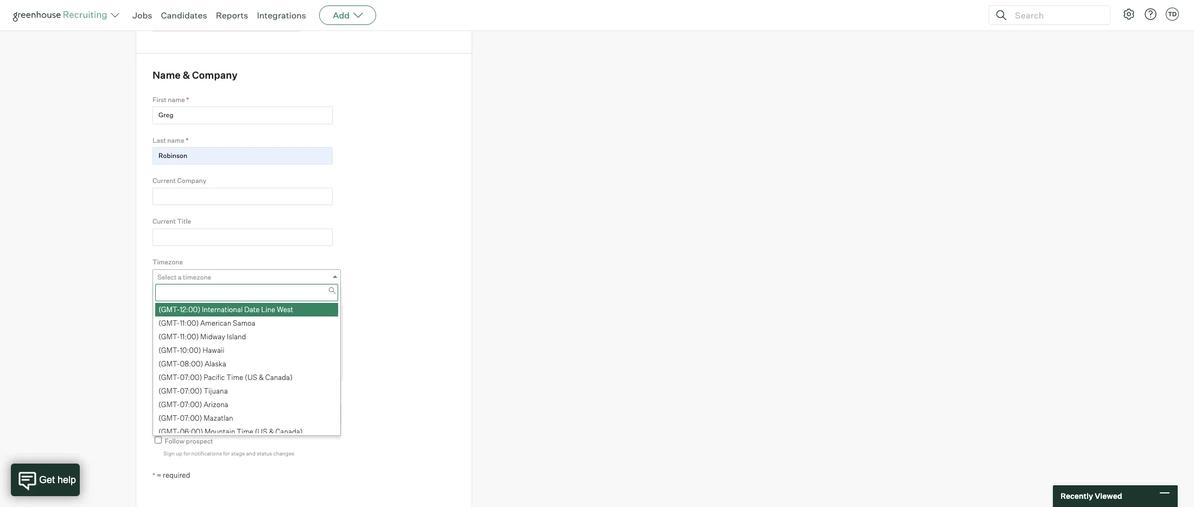 Task type: vqa. For each thing, say whether or not it's contained in the screenshot.
Canada)
yes



Task type: describe. For each thing, give the bounding box(es) containing it.
prospect
[[186, 437, 213, 445]]

west
[[277, 305, 293, 314]]

4 07:00) from the top
[[180, 414, 202, 422]]

3 (gmt- from the top
[[159, 332, 180, 341]]

2 11:00) from the top
[[180, 332, 199, 341]]

0 vertical spatial canada)
[[265, 373, 293, 382]]

and
[[246, 450, 256, 457]]

candidate
[[153, 393, 184, 401]]

10 (gmt- from the top
[[159, 427, 180, 436]]

1 horizontal spatial &
[[259, 373, 264, 382]]

3 07:00) from the top
[[180, 400, 202, 409]]

office
[[153, 5, 170, 13]]

(gmt-12:00) international date line west (gmt-11:00) american samoa (gmt-11:00) midway island (gmt-10:00) hawaii (gmt-08:00) alaska (gmt-07:00) pacific time (us & canada) (gmt-07:00) tijuana (gmt-07:00) arizona (gmt-07:00) mazatlan (gmt-06:00) mountain time (us & canada)
[[159, 305, 303, 436]]

current for current company
[[153, 177, 176, 185]]

date
[[244, 305, 260, 314]]

tijuana
[[204, 387, 228, 395]]

tags
[[185, 393, 200, 401]]

name & company
[[153, 69, 238, 81]]

* = required
[[153, 471, 190, 479]]

a
[[178, 273, 182, 281]]

integrations link
[[257, 10, 306, 21]]

* for last name *
[[186, 136, 188, 144]]

candidates link
[[161, 10, 207, 21]]

alaska
[[205, 359, 226, 368]]

required
[[163, 471, 190, 479]]

name for first
[[168, 95, 185, 104]]

jobs
[[132, 10, 152, 21]]

1 11:00) from the top
[[180, 319, 199, 327]]

select a timezone link
[[153, 269, 341, 285]]

midway
[[200, 332, 225, 341]]

mazatlan
[[204, 414, 233, 422]]

office...
[[178, 20, 201, 28]]

status
[[257, 450, 272, 457]]

first name *
[[153, 95, 189, 104]]

stage
[[231, 450, 245, 457]]

island
[[227, 332, 246, 341]]

jobs link
[[132, 10, 152, 21]]

name for last
[[167, 136, 184, 144]]

1 vertical spatial canada)
[[276, 427, 303, 436]]

7 (gmt- from the top
[[159, 387, 180, 395]]

select for select a timezone
[[157, 273, 177, 281]]

select a timezone
[[157, 273, 211, 281]]

5 (gmt- from the top
[[159, 359, 180, 368]]

1 for from the left
[[184, 450, 190, 457]]

0 vertical spatial time
[[227, 373, 243, 382]]

select office...
[[157, 20, 201, 28]]

2 07:00) from the top
[[180, 387, 202, 395]]

1 (gmt- from the top
[[159, 305, 180, 314]]

last
[[153, 136, 166, 144]]

reports
[[216, 10, 248, 21]]



Task type: locate. For each thing, give the bounding box(es) containing it.
& right name
[[183, 69, 190, 81]]

recently
[[1061, 491, 1093, 501]]

=
[[157, 471, 161, 479]]

td button
[[1166, 8, 1179, 21]]

up
[[176, 450, 182, 457]]

title
[[177, 217, 191, 225]]

timezone
[[153, 258, 183, 266]]

Notes text field
[[153, 306, 343, 381]]

None text field
[[153, 107, 333, 124], [153, 228, 333, 246], [153, 405, 338, 423], [153, 107, 333, 124], [153, 228, 333, 246], [153, 405, 338, 423]]

notes
[[153, 295, 171, 303]]

notifications
[[191, 450, 222, 457]]

10:00)
[[180, 346, 201, 355]]

company up the title
[[177, 177, 206, 185]]

time right pacific on the left bottom of page
[[227, 373, 243, 382]]

add button
[[319, 5, 376, 25]]

08:00)
[[180, 359, 203, 368]]

0 vertical spatial *
[[186, 95, 189, 104]]

pacific
[[204, 373, 225, 382]]

samoa
[[233, 319, 255, 327]]

0 vertical spatial 11:00)
[[180, 319, 199, 327]]

for left the stage
[[223, 450, 230, 457]]

american
[[200, 319, 231, 327]]

current for current title
[[153, 217, 176, 225]]

name
[[168, 95, 185, 104], [167, 136, 184, 144]]

0 vertical spatial current
[[153, 177, 176, 185]]

1 vertical spatial time
[[237, 427, 253, 436]]

07:00) left arizona
[[180, 400, 202, 409]]

0 vertical spatial company
[[192, 69, 238, 81]]

& right pacific on the left bottom of page
[[259, 373, 264, 382]]

current left the title
[[153, 217, 176, 225]]

line
[[261, 305, 275, 314]]

0 horizontal spatial for
[[184, 450, 190, 457]]

(us
[[245, 373, 257, 382], [255, 427, 267, 436]]

hawaii
[[203, 346, 224, 355]]

name
[[153, 69, 181, 81]]

None text field
[[153, 147, 333, 165], [153, 188, 333, 205], [155, 284, 338, 301], [153, 147, 333, 165], [153, 188, 333, 205], [155, 284, 338, 301]]

time up and
[[237, 427, 253, 436]]

07:00) up 06:00)
[[180, 414, 202, 422]]

&
[[183, 69, 190, 81], [259, 373, 264, 382], [269, 427, 274, 436]]

select down office
[[157, 20, 177, 28]]

1 07:00) from the top
[[180, 373, 202, 382]]

select left a
[[157, 273, 177, 281]]

1 vertical spatial *
[[186, 136, 188, 144]]

1 vertical spatial name
[[167, 136, 184, 144]]

* right last
[[186, 136, 188, 144]]

integrations
[[257, 10, 306, 21]]

1 vertical spatial current
[[153, 217, 176, 225]]

2 horizontal spatial &
[[269, 427, 274, 436]]

select office... link
[[153, 16, 300, 32]]

1 current from the top
[[153, 177, 176, 185]]

07:00)
[[180, 373, 202, 382], [180, 387, 202, 395], [180, 400, 202, 409], [180, 414, 202, 422]]

changes
[[273, 450, 294, 457]]

1 select from the top
[[157, 20, 177, 28]]

0 horizontal spatial &
[[183, 69, 190, 81]]

name right the first
[[168, 95, 185, 104]]

for right up
[[184, 450, 190, 457]]

time
[[227, 373, 243, 382], [237, 427, 253, 436]]

* left the =
[[153, 471, 155, 479]]

1 vertical spatial 11:00)
[[180, 332, 199, 341]]

Search text field
[[1012, 7, 1100, 23]]

9 (gmt- from the top
[[159, 414, 180, 422]]

0 vertical spatial select
[[157, 20, 177, 28]]

reports link
[[216, 10, 248, 21]]

sign up for notifications for stage and status changes
[[163, 450, 294, 457]]

11:00) down the 12:00)
[[180, 319, 199, 327]]

greenhouse recruiting image
[[13, 9, 111, 22]]

select
[[157, 20, 177, 28], [157, 273, 177, 281]]

4 (gmt- from the top
[[159, 346, 180, 355]]

*
[[186, 95, 189, 104], [186, 136, 188, 144], [153, 471, 155, 479]]

candidates
[[161, 10, 207, 21]]

2 current from the top
[[153, 217, 176, 225]]

* down name & company
[[186, 95, 189, 104]]

follow prospect
[[165, 437, 213, 445]]

2 vertical spatial *
[[153, 471, 155, 479]]

(us up status on the bottom of page
[[255, 427, 267, 436]]

1 vertical spatial company
[[177, 177, 206, 185]]

timezone
[[183, 273, 211, 281]]

mountain
[[205, 427, 235, 436]]

td button
[[1164, 5, 1181, 23]]

canada)
[[265, 373, 293, 382], [276, 427, 303, 436]]

international
[[202, 305, 243, 314]]

viewed
[[1095, 491, 1122, 501]]

1 vertical spatial &
[[259, 373, 264, 382]]

first
[[153, 95, 167, 104]]

2 select from the top
[[157, 273, 177, 281]]

for
[[184, 450, 190, 457], [223, 450, 230, 457]]

(gmt-
[[159, 305, 180, 314], [159, 319, 180, 327], [159, 332, 180, 341], [159, 346, 180, 355], [159, 359, 180, 368], [159, 373, 180, 382], [159, 387, 180, 395], [159, 400, 180, 409], [159, 414, 180, 422], [159, 427, 180, 436]]

2 for from the left
[[223, 450, 230, 457]]

configure image
[[1123, 8, 1136, 21]]

follow
[[165, 437, 185, 445]]

07:00) left tijuana
[[180, 387, 202, 395]]

2 (gmt- from the top
[[159, 319, 180, 327]]

1 horizontal spatial for
[[223, 450, 230, 457]]

company right name
[[192, 69, 238, 81]]

candidate tags
[[153, 393, 200, 401]]

1 vertical spatial select
[[157, 273, 177, 281]]

* for first name *
[[186, 95, 189, 104]]

1 vertical spatial (us
[[255, 427, 267, 436]]

td
[[1168, 10, 1177, 18]]

add
[[333, 10, 350, 21]]

recently viewed
[[1061, 491, 1122, 501]]

& up status on the bottom of page
[[269, 427, 274, 436]]

8 (gmt- from the top
[[159, 400, 180, 409]]

company
[[192, 69, 238, 81], [177, 177, 206, 185]]

11:00)
[[180, 319, 199, 327], [180, 332, 199, 341]]

(us right pacific on the left bottom of page
[[245, 373, 257, 382]]

Follow prospect checkbox
[[155, 436, 162, 443]]

06:00)
[[180, 427, 203, 436]]

0 vertical spatial &
[[183, 69, 190, 81]]

arizona
[[204, 400, 228, 409]]

current down last
[[153, 177, 176, 185]]

name right last
[[167, 136, 184, 144]]

last name *
[[153, 136, 188, 144]]

current title
[[153, 217, 191, 225]]

select for select office...
[[157, 20, 177, 28]]

11:00) up 10:00)
[[180, 332, 199, 341]]

6 (gmt- from the top
[[159, 373, 180, 382]]

07:00) down 08:00) on the bottom
[[180, 373, 202, 382]]

0 vertical spatial name
[[168, 95, 185, 104]]

12:00)
[[180, 305, 200, 314]]

* inside * = required
[[153, 471, 155, 479]]

0 vertical spatial (us
[[245, 373, 257, 382]]

current company
[[153, 177, 206, 185]]

2 vertical spatial &
[[269, 427, 274, 436]]

current
[[153, 177, 176, 185], [153, 217, 176, 225]]

sign
[[163, 450, 175, 457]]



